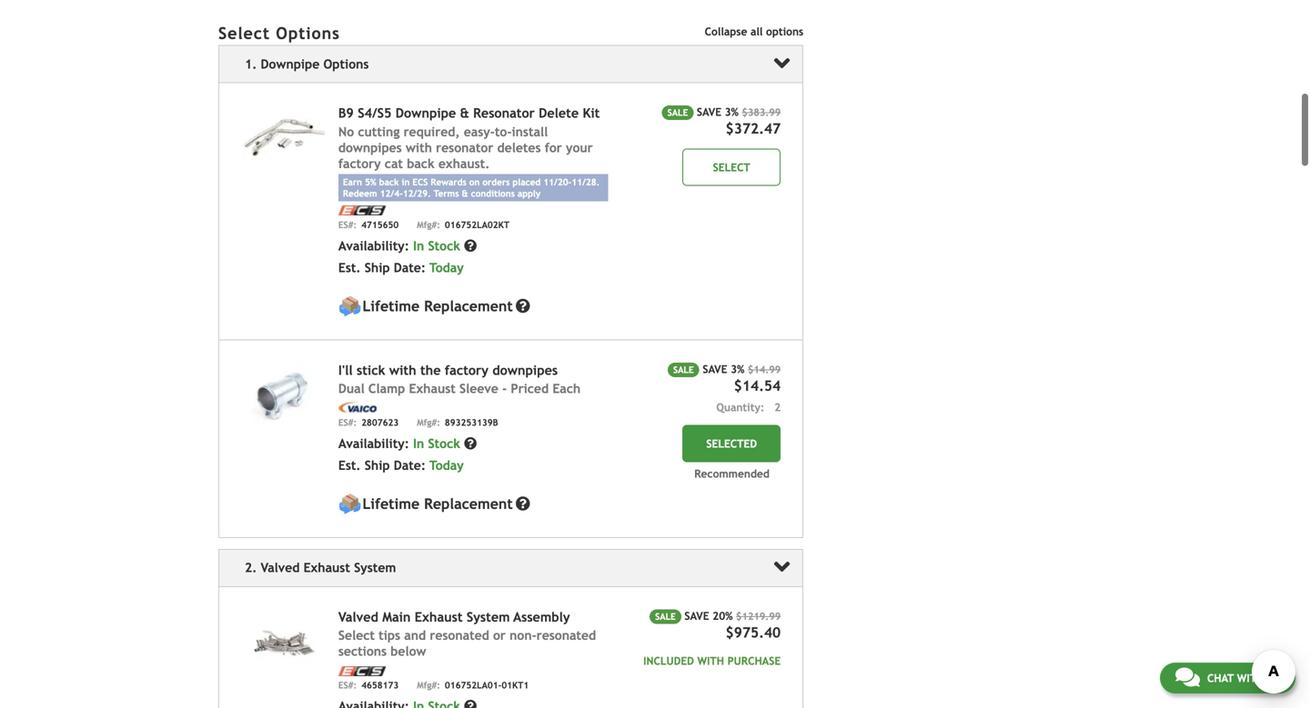 Task type: locate. For each thing, give the bounding box(es) containing it.
0 vertical spatial est.
[[338, 261, 361, 275]]

12/4-
[[380, 189, 403, 199]]

sale inside the sale save 3% $383.99 372.47
[[668, 107, 688, 118]]

1 vertical spatial replacement
[[424, 496, 513, 513]]

save left 20%
[[685, 610, 709, 623]]

exhaust inside i'll stick with the factory downpipes dual clamp exhaust sleeve - priced each
[[409, 382, 456, 396]]

est. ship date: today
[[338, 261, 464, 275], [338, 459, 464, 473]]

stock
[[428, 239, 460, 253], [428, 437, 460, 451]]

0 vertical spatial select
[[218, 24, 270, 43]]

replacement down the 893253139b
[[424, 496, 513, 513]]

11/20-
[[544, 177, 572, 188]]

sections
[[338, 645, 387, 659]]

1 vertical spatial 3%
[[731, 363, 745, 376]]

1 vertical spatial ecs image
[[338, 667, 386, 677]]

save left $14.99
[[703, 363, 728, 376]]

chat with us
[[1208, 673, 1280, 685]]

availability: down 2807623
[[338, 437, 409, 451]]

b9 s4/s5 downpipe & resonator delete kit no cutting required, easy-to-install downpipes with resonator deletes for your factory cat back exhaust. earn 5% back in ecs rewards on orders placed 11/20-11/28. redeem 12/4-12/29. terms & conditions apply
[[338, 106, 600, 199]]

each
[[553, 382, 581, 396]]

14.54
[[743, 378, 781, 394]]

1 vertical spatial stock
[[428, 437, 460, 451]]

1 vertical spatial select
[[338, 629, 375, 644]]

ship down 4715650 on the top of the page
[[365, 261, 390, 275]]

1 horizontal spatial resonated
[[537, 629, 596, 644]]

all
[[751, 25, 763, 38]]

s4/s5
[[358, 106, 392, 121]]

lifetime replacement down the 893253139b
[[363, 496, 513, 513]]

1 vertical spatial today
[[430, 459, 464, 473]]

2 est. ship date: today from the top
[[338, 459, 464, 473]]

rewards
[[431, 177, 467, 188]]

on
[[469, 177, 480, 188]]

this product is lifetime replacement eligible image
[[338, 295, 361, 318], [338, 493, 361, 516]]

1 vertical spatial factory
[[445, 363, 489, 378]]

0 vertical spatial availability: in stock
[[338, 239, 464, 253]]

1 replacement from the top
[[424, 298, 513, 315]]

0 vertical spatial availability:
[[338, 239, 409, 253]]

0 vertical spatial in
[[413, 239, 424, 253]]

below
[[391, 645, 426, 659]]

sale left $14.99
[[674, 365, 694, 375]]

save inside 'sale save 20% $1219.99 975.40'
[[685, 610, 709, 623]]

ecs image
[[338, 206, 386, 216], [338, 667, 386, 677]]

4715650
[[361, 220, 399, 230]]

lifetime replacement up the
[[363, 298, 513, 315]]

in
[[413, 239, 424, 253], [413, 437, 424, 451]]

stock left question circle icon
[[428, 239, 460, 253]]

0 vertical spatial &
[[460, 106, 469, 121]]

with
[[406, 141, 432, 155], [389, 363, 416, 378], [1237, 673, 1264, 685]]

cat
[[385, 156, 403, 171]]

0 vertical spatial replacement
[[424, 298, 513, 315]]

3% inside sale save 3% $14.99 14.54 2
[[731, 363, 745, 376]]

save left $383.99
[[697, 106, 722, 118]]

with up clamp
[[389, 363, 416, 378]]

0 horizontal spatial back
[[379, 177, 399, 188]]

date:
[[394, 261, 426, 275], [394, 459, 426, 473]]

2 this product is lifetime replacement eligible image from the top
[[338, 493, 361, 516]]

0 vertical spatial lifetime
[[363, 298, 420, 315]]

2 ship from the top
[[365, 459, 390, 473]]

3% inside the sale save 3% $383.99 372.47
[[725, 106, 739, 118]]

1 vertical spatial save
[[703, 363, 728, 376]]

resonator
[[436, 141, 494, 155]]

sale for 372.47
[[668, 107, 688, 118]]

& up easy-
[[460, 106, 469, 121]]

est. ship date: today down 4715650 on the top of the page
[[338, 261, 464, 275]]

& right the terms
[[462, 189, 468, 199]]

1 this product is lifetime replacement eligible image from the top
[[338, 295, 361, 318]]

ship down 2807623
[[365, 459, 390, 473]]

availability: in stock down 2807623
[[338, 437, 464, 451]]

1 vertical spatial with
[[389, 363, 416, 378]]

0 vertical spatial est. ship date: today
[[338, 261, 464, 275]]

deletes
[[497, 141, 541, 155]]

select up sections
[[338, 629, 375, 644]]

replacement for first this product is lifetime replacement eligible icon from the bottom of the page
[[424, 496, 513, 513]]

1 lifetime from the top
[[363, 298, 420, 315]]

date: down 2807623
[[394, 459, 426, 473]]

exhaust up and
[[415, 610, 463, 625]]

select inside valved main exhaust system assembly select tips and resonated or non-resonated sections below
[[338, 629, 375, 644]]

sale left $383.99
[[668, 107, 688, 118]]

016752la01-
[[445, 681, 502, 691]]

us
[[1267, 673, 1280, 685]]

0 vertical spatial downpipes
[[338, 141, 402, 155]]

lifetime down 2807623
[[363, 496, 420, 513]]

2 est. from the top
[[338, 459, 361, 473]]

sale up 'included'
[[655, 612, 676, 622]]

1 date: from the top
[[394, 261, 426, 275]]

1 stock from the top
[[428, 239, 460, 253]]

availability:
[[338, 239, 409, 253], [338, 437, 409, 451]]

replacement down question circle icon
[[424, 298, 513, 315]]

install
[[512, 125, 548, 139]]

back up 12/4-
[[379, 177, 399, 188]]

3%
[[725, 106, 739, 118], [731, 363, 745, 376]]

redeem
[[343, 189, 377, 199]]

resonated down assembly
[[537, 629, 596, 644]]

1 vertical spatial downpipes
[[493, 363, 558, 378]]

20%
[[713, 610, 733, 623]]

3% left $383.99
[[725, 106, 739, 118]]

with inside the b9 s4/s5 downpipe & resonator delete kit no cutting required, easy-to-install downpipes with resonator deletes for your factory cat back exhaust. earn 5% back in ecs rewards on orders placed 11/20-11/28. redeem 12/4-12/29. terms & conditions apply
[[406, 141, 432, 155]]

today
[[430, 261, 464, 275], [430, 459, 464, 473]]

terms
[[434, 189, 459, 199]]

angle down image
[[774, 555, 790, 580]]

downpipes down cutting
[[338, 141, 402, 155]]

ecs image down sections
[[338, 667, 386, 677]]

0 vertical spatial ship
[[365, 261, 390, 275]]

cutting
[[358, 125, 400, 139]]

exhaust down the
[[409, 382, 456, 396]]

0 vertical spatial save
[[697, 106, 722, 118]]

0 horizontal spatial factory
[[338, 156, 381, 171]]

0 vertical spatial 3%
[[725, 106, 739, 118]]

1 ecs image from the top
[[338, 206, 386, 216]]

delete
[[539, 106, 579, 121]]

0 vertical spatial exhaust
[[409, 382, 456, 396]]

1 vertical spatial availability:
[[338, 437, 409, 451]]

stock down the 893253139b
[[428, 437, 460, 451]]

2 date: from the top
[[394, 459, 426, 473]]

in down the
[[413, 437, 424, 451]]

893253139b
[[445, 418, 498, 428]]

est.
[[338, 261, 361, 275], [338, 459, 361, 473]]

sale for 975.40
[[655, 612, 676, 622]]

2 replacement from the top
[[424, 496, 513, 513]]

angle down image
[[774, 51, 790, 76]]

save inside the sale save 3% $383.99 372.47
[[697, 106, 722, 118]]

2 lifetime from the top
[[363, 496, 420, 513]]

select left options
[[218, 24, 270, 43]]

1 vertical spatial date:
[[394, 459, 426, 473]]

1 vertical spatial in
[[413, 437, 424, 451]]

016752la02kt
[[445, 220, 510, 230]]

2 vertical spatial save
[[685, 610, 709, 623]]

0 vertical spatial back
[[407, 156, 435, 171]]

0 vertical spatial stock
[[428, 239, 460, 253]]

est. down redeem
[[338, 261, 361, 275]]

save inside sale save 3% $14.99 14.54 2
[[703, 363, 728, 376]]

downpipes up priced
[[493, 363, 558, 378]]

0 vertical spatial ecs image
[[338, 206, 386, 216]]

1 vertical spatial back
[[379, 177, 399, 188]]

0 vertical spatial today
[[430, 261, 464, 275]]

i'll
[[338, 363, 353, 378]]

sale inside 'sale save 20% $1219.99 975.40'
[[655, 612, 676, 622]]

your
[[566, 141, 593, 155]]

question circle image
[[464, 240, 477, 252]]

0 vertical spatial lifetime replacement
[[363, 298, 513, 315]]

date: down 4715650 on the top of the page
[[394, 261, 426, 275]]

availability: down 4715650 on the top of the page
[[338, 239, 409, 253]]

lifetime up stick
[[363, 298, 420, 315]]

1 horizontal spatial downpipes
[[493, 363, 558, 378]]

ecs image down redeem
[[338, 206, 386, 216]]

&
[[460, 106, 469, 121], [462, 189, 468, 199]]

select
[[218, 24, 270, 43], [338, 629, 375, 644]]

or
[[493, 629, 506, 644]]

resonated down 'system' at the left bottom of the page
[[430, 629, 489, 644]]

0 horizontal spatial downpipes
[[338, 141, 402, 155]]

3% left $14.99
[[731, 363, 745, 376]]

1 lifetime replacement from the top
[[363, 298, 513, 315]]

factory inside i'll stick with the factory downpipes dual clamp exhaust sleeve - priced each
[[445, 363, 489, 378]]

0 vertical spatial factory
[[338, 156, 381, 171]]

with down required,
[[406, 141, 432, 155]]

0 vertical spatial date:
[[394, 261, 426, 275]]

0 vertical spatial with
[[406, 141, 432, 155]]

1 vertical spatial est. ship date: today
[[338, 459, 464, 473]]

$1219.99
[[736, 611, 781, 623]]

1 horizontal spatial select
[[338, 629, 375, 644]]

11/28.
[[572, 177, 600, 188]]

clamp
[[369, 382, 405, 396]]

with left us
[[1237, 673, 1264, 685]]

downpipes
[[338, 141, 402, 155], [493, 363, 558, 378]]

sale
[[668, 107, 688, 118], [674, 365, 694, 375], [655, 612, 676, 622]]

1 vertical spatial exhaust
[[415, 610, 463, 625]]

est. down vaico image on the left bottom
[[338, 459, 361, 473]]

1 vertical spatial this product is lifetime replacement eligible image
[[338, 493, 361, 516]]

options
[[766, 25, 804, 38]]

save
[[697, 106, 722, 118], [703, 363, 728, 376], [685, 610, 709, 623]]

availability: in stock down 4715650 on the top of the page
[[338, 239, 464, 253]]

i'll stick with the factory downpipes dual clamp exhaust sleeve - priced each
[[338, 363, 581, 396]]

2 vertical spatial sale
[[655, 612, 676, 622]]

2 lifetime replacement from the top
[[363, 496, 513, 513]]

1 vertical spatial lifetime replacement
[[363, 496, 513, 513]]

5%
[[365, 177, 377, 188]]

0 vertical spatial this product is lifetime replacement eligible image
[[338, 295, 361, 318]]

valved main exhaust system assembly select tips and resonated or non-resonated sections below
[[338, 610, 596, 659]]

today down the 893253139b
[[430, 459, 464, 473]]

save for 372.47
[[697, 106, 722, 118]]

replacement
[[424, 298, 513, 315], [424, 496, 513, 513]]

factory up sleeve
[[445, 363, 489, 378]]

1 vertical spatial sale
[[674, 365, 694, 375]]

question circle image
[[516, 299, 530, 313], [464, 438, 477, 450], [516, 497, 530, 511], [464, 701, 477, 709]]

1 horizontal spatial factory
[[445, 363, 489, 378]]

today down 016752la02kt at the top
[[430, 261, 464, 275]]

est. ship date: today down 2807623
[[338, 459, 464, 473]]

lifetime replacement for first this product is lifetime replacement eligible icon from the top
[[363, 298, 513, 315]]

lifetime
[[363, 298, 420, 315], [363, 496, 420, 513]]

resonated
[[430, 629, 489, 644], [537, 629, 596, 644]]

in left question circle icon
[[413, 239, 424, 253]]

chat with us link
[[1160, 663, 1296, 694]]

1 est. ship date: today from the top
[[338, 261, 464, 275]]

lifetime replacement
[[363, 298, 513, 315], [363, 496, 513, 513]]

1 vertical spatial ship
[[365, 459, 390, 473]]

1 vertical spatial availability: in stock
[[338, 437, 464, 451]]

factory up earn in the top of the page
[[338, 156, 381, 171]]

1 vertical spatial est.
[[338, 459, 361, 473]]

0 vertical spatial sale
[[668, 107, 688, 118]]

back up ecs
[[407, 156, 435, 171]]

1 vertical spatial lifetime
[[363, 496, 420, 513]]

0 horizontal spatial resonated
[[430, 629, 489, 644]]

sale inside sale save 3% $14.99 14.54 2
[[674, 365, 694, 375]]



Task type: describe. For each thing, give the bounding box(es) containing it.
4658173
[[361, 681, 399, 691]]

assembly
[[514, 610, 570, 625]]

factory inside the b9 s4/s5 downpipe & resonator delete kit no cutting required, easy-to-install downpipes with resonator deletes for your factory cat back exhaust. earn 5% back in ecs rewards on orders placed 11/20-11/28. redeem 12/4-12/29. terms & conditions apply
[[338, 156, 381, 171]]

vaico image
[[338, 402, 378, 414]]

non-
[[510, 629, 537, 644]]

sale save 3% $14.99 14.54 2
[[674, 363, 781, 414]]

sale for 14.54
[[674, 365, 694, 375]]

1 availability: in stock from the top
[[338, 239, 464, 253]]

$14.99
[[748, 364, 781, 376]]

975.40
[[734, 625, 781, 641]]

0 horizontal spatial select
[[218, 24, 270, 43]]

2 availability: in stock from the top
[[338, 437, 464, 451]]

save for 14.54
[[703, 363, 728, 376]]

016752la01-01kt1
[[445, 681, 529, 691]]

no
[[338, 125, 354, 139]]

tips
[[379, 629, 401, 644]]

exhaust.
[[439, 156, 490, 171]]

kit
[[583, 106, 600, 121]]

1 resonated from the left
[[430, 629, 489, 644]]

1 vertical spatial &
[[462, 189, 468, 199]]

2 in from the top
[[413, 437, 424, 451]]

purchase
[[728, 655, 781, 668]]

2 availability: from the top
[[338, 437, 409, 451]]

1 availability: from the top
[[338, 239, 409, 253]]

placed
[[513, 177, 541, 188]]

$383.99
[[742, 107, 781, 118]]

for
[[545, 141, 562, 155]]

1 today from the top
[[430, 261, 464, 275]]

2807623
[[361, 418, 399, 428]]

downpipes inside i'll stick with the factory downpipes dual clamp exhaust sleeve - priced each
[[493, 363, 558, 378]]

lifetime replacement for first this product is lifetime replacement eligible icon from the bottom of the page
[[363, 496, 513, 513]]

exhaust inside valved main exhaust system assembly select tips and resonated or non-resonated sections below
[[415, 610, 463, 625]]

1 horizontal spatial back
[[407, 156, 435, 171]]

downpipe
[[396, 106, 456, 121]]

orders
[[483, 177, 510, 188]]

required,
[[404, 125, 460, 139]]

conditions
[[471, 189, 515, 199]]

1 in from the top
[[413, 239, 424, 253]]

save for 975.40
[[685, 610, 709, 623]]

included with purchase
[[644, 655, 781, 668]]

3% for 372.47
[[725, 106, 739, 118]]

2 vertical spatial with
[[1237, 673, 1264, 685]]

and
[[404, 629, 426, 644]]

2 stock from the top
[[428, 437, 460, 451]]

in
[[402, 177, 410, 188]]

2 ecs image from the top
[[338, 667, 386, 677]]

sale save 3% $383.99 372.47
[[668, 106, 781, 137]]

system
[[467, 610, 510, 625]]

included
[[644, 655, 694, 668]]

lifetime for first this product is lifetime replacement eligible icon from the bottom of the page
[[363, 496, 420, 513]]

1 est. from the top
[[338, 261, 361, 275]]

sleeve
[[460, 382, 499, 396]]

resonator
[[473, 106, 535, 121]]

372.47
[[734, 121, 781, 137]]

easy-
[[464, 125, 495, 139]]

with inside i'll stick with the factory downpipes dual clamp exhaust sleeve - priced each
[[389, 363, 416, 378]]

b9
[[338, 106, 354, 121]]

chat
[[1208, 673, 1234, 685]]

valved
[[338, 610, 378, 625]]

replacement for first this product is lifetime replacement eligible icon from the top
[[424, 298, 513, 315]]

options
[[276, 24, 340, 43]]

to-
[[495, 125, 512, 139]]

apply
[[518, 189, 541, 199]]

1 ship from the top
[[365, 261, 390, 275]]

downpipes inside the b9 s4/s5 downpipe & resonator delete kit no cutting required, easy-to-install downpipes with resonator deletes for your factory cat back exhaust. earn 5% back in ecs rewards on orders placed 11/20-11/28. redeem 12/4-12/29. terms & conditions apply
[[338, 141, 402, 155]]

main
[[382, 610, 411, 625]]

stick
[[357, 363, 385, 378]]

12/29.
[[403, 189, 431, 199]]

-
[[502, 382, 507, 396]]

3% for 14.54
[[731, 363, 745, 376]]

2 today from the top
[[430, 459, 464, 473]]

dual
[[338, 382, 365, 396]]

all options
[[751, 25, 804, 38]]

priced
[[511, 382, 549, 396]]

earn
[[343, 177, 362, 188]]

the
[[420, 363, 441, 378]]

sale save 20% $1219.99 975.40
[[655, 610, 781, 641]]

2
[[775, 401, 781, 414]]

ecs
[[413, 177, 428, 188]]

comments image
[[1176, 667, 1200, 689]]

2 resonated from the left
[[537, 629, 596, 644]]

select options
[[218, 24, 340, 43]]

with
[[698, 655, 724, 668]]

01kt1
[[502, 681, 529, 691]]

lifetime for first this product is lifetime replacement eligible icon from the top
[[363, 298, 420, 315]]



Task type: vqa. For each thing, say whether or not it's contained in the screenshot.
System
yes



